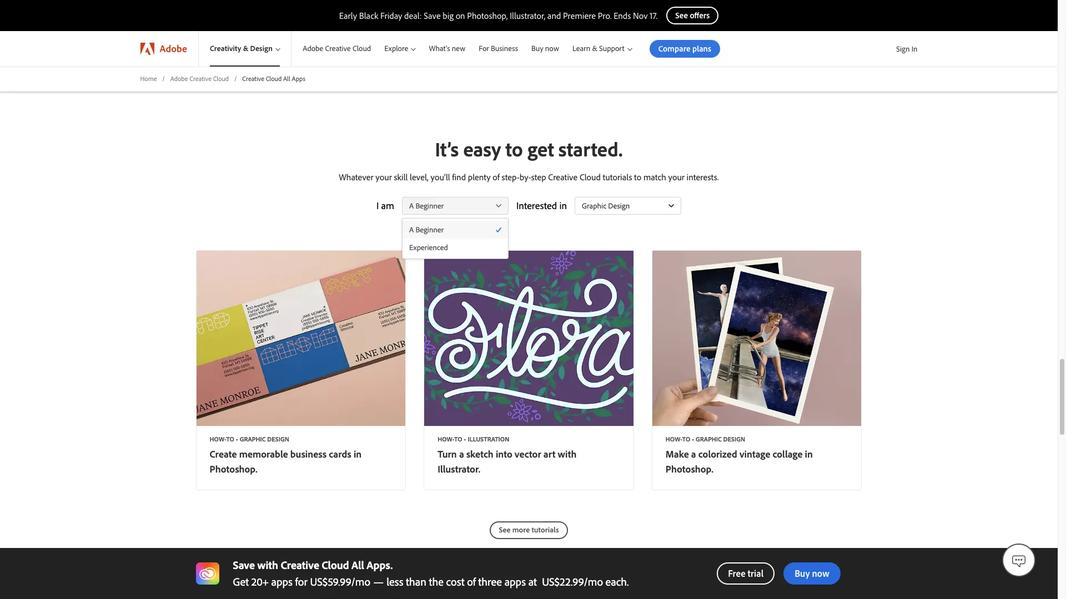 Task type: vqa. For each thing, say whether or not it's contained in the screenshot.
Beginner related to A Beginner popup button
yes



Task type: locate. For each thing, give the bounding box(es) containing it.
creative down creativity
[[190, 74, 212, 83]]

a
[[459, 448, 464, 461], [691, 448, 696, 461]]

adobe creative cloud link down creativity
[[170, 74, 229, 84]]

with right art
[[558, 448, 577, 461]]

with inside save with creative cloud all apps. get 20+ apps for us$ 59 . 99 /mo — less than the cost of three apps at us$ 22 . 99 /mo each.
[[257, 559, 278, 572]]

2 horizontal spatial •
[[692, 435, 694, 444]]

& right learn
[[592, 43, 597, 53]]

us$
[[310, 575, 328, 589], [542, 575, 560, 589]]

design inside how-to • graphic design make a colorized vintage collage in photoshop.
[[723, 435, 745, 444]]

beginner for a beginner popup button
[[416, 201, 444, 211]]

0 vertical spatial buy now link
[[525, 31, 566, 67]]

cloud inside save with creative cloud all apps. get 20+ apps for us$ 59 . 99 /mo — less than the cost of three apps at us$ 22 . 99 /mo each.
[[322, 559, 349, 572]]

save inside save with creative cloud all apps. get 20+ apps for us$ 59 . 99 /mo — less than the cost of three apps at us$ 22 . 99 /mo each.
[[233, 559, 255, 572]]

a inside how-to • graphic design make a colorized vintage collage in photoshop.
[[691, 448, 696, 461]]

. right at
[[571, 575, 572, 589]]

adobe creative cloud link
[[292, 31, 378, 67], [170, 74, 229, 84]]

1 horizontal spatial buy now
[[795, 568, 829, 579]]

on
[[456, 10, 465, 21]]

1 horizontal spatial /mo
[[584, 575, 603, 589]]

the
[[429, 575, 444, 589]]

2 & from the left
[[592, 43, 597, 53]]

to up turn
[[454, 435, 462, 444]]

2 how- from the left
[[438, 435, 454, 444]]

1 horizontal spatial how-
[[438, 435, 454, 444]]

2 photoshop. from the left
[[666, 463, 714, 476]]

vector
[[515, 448, 541, 461]]

1 vertical spatial a
[[409, 225, 414, 235]]

explore button
[[378, 31, 422, 67]]

home link
[[140, 74, 157, 84]]

/mo left each.
[[584, 575, 603, 589]]

0 horizontal spatial save
[[233, 559, 255, 572]]

now
[[545, 43, 559, 53], [812, 568, 829, 579]]

• inside how-to • graphic design make a colorized vintage collage in photoshop.
[[692, 435, 694, 444]]

beginner
[[416, 201, 444, 211], [416, 225, 444, 235]]

. right for
[[338, 575, 340, 589]]

0 horizontal spatial with
[[257, 559, 278, 572]]

1 horizontal spatial photoshop.
[[666, 463, 714, 476]]

buy right trial
[[795, 568, 810, 579]]

to up make
[[682, 435, 690, 444]]

a right make
[[691, 448, 696, 461]]

1 vertical spatial save
[[233, 559, 255, 572]]

a up experienced
[[409, 225, 414, 235]]

1 beginner from the top
[[416, 201, 444, 211]]

in
[[559, 200, 567, 212], [354, 448, 362, 461], [805, 448, 813, 461]]

illustrator,
[[510, 10, 545, 21]]

us$ right at
[[542, 575, 560, 589]]

how- up make
[[666, 435, 682, 444]]

0 horizontal spatial graphic
[[240, 435, 266, 444]]

1 horizontal spatial a
[[691, 448, 696, 461]]

1 a from the left
[[459, 448, 464, 461]]

apps
[[271, 575, 293, 589], [505, 575, 526, 589]]

1 vertical spatial all
[[352, 559, 364, 572]]

1 horizontal spatial apps
[[505, 575, 526, 589]]

& inside learn & support dropdown button
[[592, 43, 597, 53]]

1 vertical spatial buy
[[795, 568, 810, 579]]

with up 20+
[[257, 559, 278, 572]]

0 horizontal spatial adobe creative cloud link
[[170, 74, 229, 84]]

1 horizontal spatial us$
[[542, 575, 560, 589]]

1 horizontal spatial adobe creative cloud link
[[292, 31, 378, 67]]

a inside popup button
[[409, 201, 414, 211]]

0 vertical spatial tutorials
[[603, 171, 632, 183]]

a beginner inside list box
[[409, 225, 444, 235]]

cloud down the started.
[[580, 171, 601, 183]]

2 horizontal spatial in
[[805, 448, 813, 461]]

graphic right interested in
[[582, 201, 606, 211]]

0 horizontal spatial buy now
[[531, 43, 559, 53]]

creative inside save with creative cloud all apps. get 20+ apps for us$ 59 . 99 /mo — less than the cost of three apps at us$ 22 . 99 /mo each.
[[281, 559, 319, 572]]

99
[[340, 575, 351, 589], [572, 575, 584, 589]]

0 horizontal spatial &
[[243, 43, 248, 53]]

adobe creative cloud down early
[[303, 43, 371, 53]]

1 vertical spatial buy now link
[[784, 563, 841, 585]]

0 horizontal spatial •
[[236, 435, 238, 444]]

cloud down black
[[353, 43, 371, 53]]

with inside the how-to • illustration turn a sketch into vector art with illustrator.
[[558, 448, 577, 461]]

create
[[210, 448, 237, 461]]

adobe creative cloud link down early
[[292, 31, 378, 67]]

1 • from the left
[[236, 435, 238, 444]]

beginner inside list box
[[416, 225, 444, 235]]

1 horizontal spatial &
[[592, 43, 597, 53]]

support
[[599, 43, 624, 53]]

0 vertical spatial a beginner
[[409, 201, 444, 211]]

to up the create
[[226, 435, 234, 444]]

2 . from the left
[[571, 575, 572, 589]]

to inside "how-to • graphic design create memorable business cards in photoshop."
[[226, 435, 234, 444]]

2 • from the left
[[464, 435, 466, 444]]

0 vertical spatial buy
[[531, 43, 543, 53]]

2 a beginner from the top
[[409, 225, 444, 235]]

/mo
[[351, 575, 370, 589], [584, 575, 603, 589]]

•
[[236, 435, 238, 444], [464, 435, 466, 444], [692, 435, 694, 444]]

for business link
[[472, 31, 525, 67]]

graphic inside "how-to • graphic design create memorable business cards in photoshop."
[[240, 435, 266, 444]]

photoshop. inside how-to • graphic design make a colorized vintage collage in photoshop.
[[666, 463, 714, 476]]

1 vertical spatial buy now
[[795, 568, 829, 579]]

1 horizontal spatial buy
[[795, 568, 810, 579]]

&
[[243, 43, 248, 53], [592, 43, 597, 53]]

& right creativity
[[243, 43, 248, 53]]

0 horizontal spatial now
[[545, 43, 559, 53]]

0 horizontal spatial buy
[[531, 43, 543, 53]]

a inside list box
[[409, 225, 414, 235]]

1 horizontal spatial your
[[668, 171, 685, 183]]

1 vertical spatial of
[[467, 575, 476, 589]]

& for learn
[[592, 43, 597, 53]]

in inside how-to • graphic design make a colorized vintage collage in photoshop.
[[805, 448, 813, 461]]

cost
[[446, 575, 464, 589]]

• for sketch
[[464, 435, 466, 444]]

interests.
[[687, 171, 719, 183]]

creative up for
[[281, 559, 319, 572]]

2 apps from the left
[[505, 575, 526, 589]]

0 horizontal spatial adobe creative cloud
[[170, 74, 229, 83]]

tutorials
[[603, 171, 632, 183], [532, 525, 559, 535]]

a for a beginner popup button
[[409, 201, 414, 211]]

a beginner up experienced
[[409, 225, 444, 235]]

save up get
[[233, 559, 255, 572]]

1 a from the top
[[409, 201, 414, 211]]

0 vertical spatial adobe creative cloud link
[[292, 31, 378, 67]]

to inside the how-to • illustration turn a sketch into vector art with illustrator.
[[454, 435, 462, 444]]

black
[[359, 10, 378, 21]]

0 horizontal spatial in
[[354, 448, 362, 461]]

in right the interested
[[559, 200, 567, 212]]

0 horizontal spatial 99
[[340, 575, 351, 589]]

how- for make a colorized vintage collage in photoshop.
[[666, 435, 682, 444]]

to left "match" on the right top of the page
[[634, 171, 641, 183]]

adobe creative cloud
[[303, 43, 371, 53], [170, 74, 229, 83]]

photoshop. down make
[[666, 463, 714, 476]]

• inside "how-to • graphic design create memorable business cards in photoshop."
[[236, 435, 238, 444]]

graphic up colorized at the bottom right
[[696, 435, 722, 444]]

a beginner button
[[402, 197, 509, 215]]

1 a beginner from the top
[[409, 201, 444, 211]]

& for creativity
[[243, 43, 248, 53]]

beginner inside popup button
[[416, 201, 444, 211]]

0 horizontal spatial photoshop.
[[210, 463, 257, 476]]

now for the rightmost 'buy now' link
[[812, 568, 829, 579]]

art
[[543, 448, 556, 461]]

to for make a colorized vintage collage in photoshop.
[[682, 435, 690, 444]]

2 a from the left
[[691, 448, 696, 461]]

0 vertical spatial a
[[409, 201, 414, 211]]

3 • from the left
[[692, 435, 694, 444]]

vintage
[[740, 448, 770, 461]]

sign
[[896, 44, 910, 54]]

what's
[[429, 43, 450, 53]]

0 horizontal spatial your
[[376, 171, 392, 183]]

adobe left creativity
[[160, 42, 187, 55]]

0 vertical spatial save
[[424, 10, 441, 21]]

us$59.99 per month per license element
[[310, 575, 370, 589]]

0 horizontal spatial .
[[338, 575, 340, 589]]

1 how- from the left
[[210, 435, 226, 444]]

all left apps.
[[352, 559, 364, 572]]

2 99 from the left
[[572, 575, 584, 589]]

2 horizontal spatial graphic
[[696, 435, 722, 444]]

1 horizontal spatial adobe creative cloud
[[303, 43, 371, 53]]

1 horizontal spatial now
[[812, 568, 829, 579]]

1 your from the left
[[376, 171, 392, 183]]

0 horizontal spatial a
[[459, 448, 464, 461]]

buy right 'business'
[[531, 43, 543, 53]]

save left big
[[424, 10, 441, 21]]

it's easy to get started.
[[435, 136, 623, 161]]

0 horizontal spatial apps
[[271, 575, 293, 589]]

1 horizontal spatial with
[[558, 448, 577, 461]]

creativity & design button
[[199, 31, 291, 67]]

1 & from the left
[[243, 43, 248, 53]]

1 vertical spatial adobe creative cloud
[[170, 74, 229, 83]]

1 vertical spatial tutorials
[[532, 525, 559, 535]]

turn
[[438, 448, 457, 461]]

0 horizontal spatial us$
[[310, 575, 328, 589]]

1 vertical spatial now
[[812, 568, 829, 579]]

what's new link
[[422, 31, 472, 67]]

how- inside "how-to • graphic design create memorable business cards in photoshop."
[[210, 435, 226, 444]]

1 vertical spatial beginner
[[416, 225, 444, 235]]

tutorials up graphic design popup button
[[603, 171, 632, 183]]

0 horizontal spatial tutorials
[[532, 525, 559, 535]]

1 vertical spatial a beginner
[[409, 225, 444, 235]]

0 horizontal spatial buy now link
[[525, 31, 566, 67]]

buy now
[[531, 43, 559, 53], [795, 568, 829, 579]]

of right cost
[[467, 575, 476, 589]]

adobe
[[160, 42, 187, 55], [303, 43, 323, 53], [170, 74, 188, 83]]

apps left at
[[505, 575, 526, 589]]

/mo left —
[[351, 575, 370, 589]]

22
[[560, 575, 571, 589]]

your right "match" on the right top of the page
[[668, 171, 685, 183]]

apps left for
[[271, 575, 293, 589]]

of left step-
[[493, 171, 500, 183]]

design inside "how-to • graphic design create memorable business cards in photoshop."
[[267, 435, 289, 444]]

collage
[[773, 448, 803, 461]]

a beginner inside popup button
[[409, 201, 444, 211]]

premiere
[[563, 10, 596, 21]]

—
[[373, 575, 384, 589]]

1 horizontal spatial 99
[[572, 575, 584, 589]]

design inside popup button
[[608, 201, 630, 211]]

match
[[644, 171, 666, 183]]

sketch
[[466, 448, 494, 461]]

buy now link
[[525, 31, 566, 67], [784, 563, 841, 585]]

0 horizontal spatial how-
[[210, 435, 226, 444]]

with
[[558, 448, 577, 461], [257, 559, 278, 572]]

0 horizontal spatial /mo
[[351, 575, 370, 589]]

to inside how-to • graphic design make a colorized vintage collage in photoshop.
[[682, 435, 690, 444]]

graphic up memorable
[[240, 435, 266, 444]]

save
[[424, 10, 441, 21], [233, 559, 255, 572]]

0 vertical spatial of
[[493, 171, 500, 183]]

1 horizontal spatial all
[[352, 559, 364, 572]]

beginner up experienced
[[416, 225, 444, 235]]

how- for turn a sketch into vector art with illustrator.
[[438, 435, 454, 444]]

0 vertical spatial with
[[558, 448, 577, 461]]

find
[[452, 171, 466, 183]]

in right collage
[[805, 448, 813, 461]]

how- up the create
[[210, 435, 226, 444]]

99 right 22
[[572, 575, 584, 589]]

plenty
[[468, 171, 491, 183]]

photoshop. down the create
[[210, 463, 257, 476]]

99 right 59
[[340, 575, 351, 589]]

sign in
[[896, 44, 918, 54]]

graphic inside how-to • graphic design make a colorized vintage collage in photoshop.
[[696, 435, 722, 444]]

0 vertical spatial all
[[283, 74, 290, 83]]

us$ right for
[[310, 575, 328, 589]]

tutorials right more
[[532, 525, 559, 535]]

• inside the how-to • illustration turn a sketch into vector art with illustrator.
[[464, 435, 466, 444]]

0 vertical spatial adobe creative cloud
[[303, 43, 371, 53]]

1 horizontal spatial .
[[571, 575, 572, 589]]

and
[[547, 10, 561, 21]]

1 /mo from the left
[[351, 575, 370, 589]]

apps.
[[367, 559, 393, 572]]

interested in
[[516, 200, 567, 212]]

how-
[[210, 435, 226, 444], [438, 435, 454, 444], [666, 435, 682, 444]]

cloud
[[353, 43, 371, 53], [213, 74, 229, 83], [266, 74, 282, 83], [580, 171, 601, 183], [322, 559, 349, 572]]

new
[[452, 43, 465, 53]]

easy
[[463, 136, 501, 161]]

1 photoshop. from the left
[[210, 463, 257, 476]]

0 vertical spatial beginner
[[416, 201, 444, 211]]

creative
[[325, 43, 351, 53], [190, 74, 212, 83], [242, 74, 264, 83], [548, 171, 578, 183], [281, 559, 319, 572]]

0 vertical spatial now
[[545, 43, 559, 53]]

2 horizontal spatial how-
[[666, 435, 682, 444]]

how- up turn
[[438, 435, 454, 444]]

a beginner down the level,
[[409, 201, 444, 211]]

a beginner list box
[[403, 221, 508, 257]]

colorized
[[698, 448, 737, 461]]

a right am
[[409, 201, 414, 211]]

in right cards
[[354, 448, 362, 461]]

1 horizontal spatial graphic
[[582, 201, 606, 211]]

& inside "creativity & design" 'dropdown button'
[[243, 43, 248, 53]]

creativity & design
[[210, 43, 273, 53]]

cloud up 59
[[322, 559, 349, 572]]

1 horizontal spatial •
[[464, 435, 466, 444]]

0 vertical spatial buy now
[[531, 43, 559, 53]]

graphic inside popup button
[[582, 201, 606, 211]]

2 a from the top
[[409, 225, 414, 235]]

a
[[409, 201, 414, 211], [409, 225, 414, 235]]

2 beginner from the top
[[416, 225, 444, 235]]

1 vertical spatial adobe creative cloud link
[[170, 74, 229, 84]]

a right turn
[[459, 448, 464, 461]]

1 vertical spatial with
[[257, 559, 278, 572]]

a for a beginner list box
[[409, 225, 414, 235]]

0 horizontal spatial of
[[467, 575, 476, 589]]

how- inside the how-to • illustration turn a sketch into vector art with illustrator.
[[438, 435, 454, 444]]

how- inside how-to • graphic design make a colorized vintage collage in photoshop.
[[666, 435, 682, 444]]

.
[[338, 575, 340, 589], [571, 575, 572, 589]]

a beginner
[[409, 201, 444, 211], [409, 225, 444, 235]]

3 how- from the left
[[666, 435, 682, 444]]

all left apps
[[283, 74, 290, 83]]

0 horizontal spatial all
[[283, 74, 290, 83]]

beginner for a beginner list box
[[416, 225, 444, 235]]

buy
[[531, 43, 543, 53], [795, 568, 810, 579]]

design
[[250, 43, 273, 53], [608, 201, 630, 211], [267, 435, 289, 444], [723, 435, 745, 444]]

your left skill
[[376, 171, 392, 183]]

adobe creative cloud down creativity
[[170, 74, 229, 83]]

for
[[479, 43, 489, 53]]

beginner down the level,
[[416, 201, 444, 211]]

for business
[[479, 43, 518, 53]]



Task type: describe. For each thing, give the bounding box(es) containing it.
memorable
[[239, 448, 288, 461]]

photoshop,
[[467, 10, 508, 21]]

graphic for make a colorized vintage collage in photoshop.
[[696, 435, 722, 444]]

2 us$ from the left
[[542, 575, 560, 589]]

free
[[728, 568, 746, 579]]

step
[[531, 171, 546, 183]]

cloud left apps
[[266, 74, 282, 83]]

home
[[140, 74, 157, 83]]

creative down early
[[325, 43, 351, 53]]

it's
[[435, 136, 459, 161]]

to left get on the top of page
[[506, 136, 523, 161]]

make
[[666, 448, 689, 461]]

skill
[[394, 171, 408, 183]]

20+
[[251, 575, 269, 589]]

more
[[512, 525, 530, 535]]

free trial
[[728, 568, 764, 579]]

how-to • illustration turn a sketch into vector art with illustrator.
[[438, 435, 577, 476]]

three
[[478, 575, 502, 589]]

adobe up apps
[[303, 43, 323, 53]]

step-
[[502, 171, 520, 183]]

17.
[[650, 10, 658, 21]]

how- for create memorable business cards in photoshop.
[[210, 435, 226, 444]]

to for create memorable business cards in photoshop.
[[226, 435, 234, 444]]

all inside save with creative cloud all apps. get 20+ apps for us$ 59 . 99 /mo — less than the cost of three apps at us$ 22 . 99 /mo each.
[[352, 559, 364, 572]]

business
[[491, 43, 518, 53]]

sign in button
[[894, 39, 920, 58]]

cloud down creativity
[[213, 74, 229, 83]]

illustrator.
[[438, 463, 480, 476]]

1 apps from the left
[[271, 575, 293, 589]]

friday
[[380, 10, 402, 21]]

• for a
[[692, 435, 694, 444]]

design inside 'dropdown button'
[[250, 43, 273, 53]]

adobe right home
[[170, 74, 188, 83]]

learn
[[572, 43, 590, 53]]

creative cloud all apps
[[242, 74, 305, 83]]

than
[[406, 575, 426, 589]]

cards
[[329, 448, 351, 461]]

2 your from the left
[[668, 171, 685, 183]]

pro.
[[598, 10, 612, 21]]

see more tutorials link
[[490, 522, 568, 540]]

nov
[[633, 10, 648, 21]]

us$22.99 per month per license element
[[542, 575, 603, 589]]

see
[[499, 525, 511, 535]]

creativity
[[210, 43, 241, 53]]

2 /mo from the left
[[584, 575, 603, 589]]

creative right the step
[[548, 171, 578, 183]]

how-to • graphic design make a colorized vintage collage in photoshop.
[[666, 435, 813, 476]]

in inside "how-to • graphic design create memorable business cards in photoshop."
[[354, 448, 362, 461]]

1 99 from the left
[[340, 575, 351, 589]]

a beginner for a beginner list box
[[409, 225, 444, 235]]

• for memorable
[[236, 435, 238, 444]]

1 horizontal spatial in
[[559, 200, 567, 212]]

adobe link
[[129, 31, 198, 67]]

into
[[496, 448, 512, 461]]

graphic design
[[582, 201, 630, 211]]

graphic for create memorable business cards in photoshop.
[[240, 435, 266, 444]]

experienced
[[409, 243, 448, 253]]

a inside the how-to • illustration turn a sketch into vector art with illustrator.
[[459, 448, 464, 461]]

explore
[[384, 43, 408, 53]]

save with creative cloud all apps. get 20+ apps for us$ 59 . 99 /mo — less than the cost of three apps at us$ 22 . 99 /mo each.
[[233, 559, 629, 589]]

whatever
[[339, 171, 373, 183]]

interested
[[516, 200, 557, 212]]

for
[[295, 575, 307, 589]]

whatever your skill level, you'll find plenty of step-by-step creative cloud tutorials to match your interests.
[[339, 171, 719, 183]]

photoshop. inside "how-to • graphic design create memorable business cards in photoshop."
[[210, 463, 257, 476]]

buy for the rightmost 'buy now' link
[[795, 568, 810, 579]]

big
[[443, 10, 454, 21]]

started.
[[559, 136, 623, 161]]

what's new
[[429, 43, 465, 53]]

at
[[528, 575, 537, 589]]

a beginner for a beginner popup button
[[409, 201, 444, 211]]

am
[[381, 200, 394, 212]]

see more tutorials
[[499, 525, 559, 535]]

buy for left 'buy now' link
[[531, 43, 543, 53]]

by-
[[520, 171, 531, 183]]

1 horizontal spatial tutorials
[[603, 171, 632, 183]]

1 horizontal spatial save
[[424, 10, 441, 21]]

apps
[[292, 74, 305, 83]]

1 us$ from the left
[[310, 575, 328, 589]]

level,
[[410, 171, 429, 183]]

each.
[[606, 575, 629, 589]]

to for turn a sketch into vector art with illustrator.
[[454, 435, 462, 444]]

1 horizontal spatial of
[[493, 171, 500, 183]]

free trial link
[[717, 563, 775, 585]]

learn & support
[[572, 43, 624, 53]]

i
[[376, 200, 379, 212]]

ends
[[614, 10, 631, 21]]

trial
[[748, 568, 764, 579]]

how-to • graphic design create memorable business cards in photoshop.
[[210, 435, 362, 476]]

i am
[[376, 200, 394, 212]]

early black friday deal: save big on photoshop, illustrator, and premiere pro. ends nov 17.
[[339, 10, 658, 21]]

illustration
[[468, 435, 509, 444]]

early
[[339, 10, 357, 21]]

substance 3d painter image
[[196, 563, 219, 586]]

graphic design button
[[575, 197, 681, 215]]

1 horizontal spatial buy now link
[[784, 563, 841, 585]]

get
[[233, 575, 249, 589]]

creative down "creativity & design" 'dropdown button'
[[242, 74, 264, 83]]

you'll
[[431, 171, 450, 183]]

learn & support button
[[566, 31, 638, 67]]

less
[[387, 575, 403, 589]]

1 . from the left
[[338, 575, 340, 589]]

now for left 'buy now' link
[[545, 43, 559, 53]]

business
[[290, 448, 327, 461]]

in
[[912, 44, 918, 54]]

of inside save with creative cloud all apps. get 20+ apps for us$ 59 . 99 /mo — less than the cost of three apps at us$ 22 . 99 /mo each.
[[467, 575, 476, 589]]



